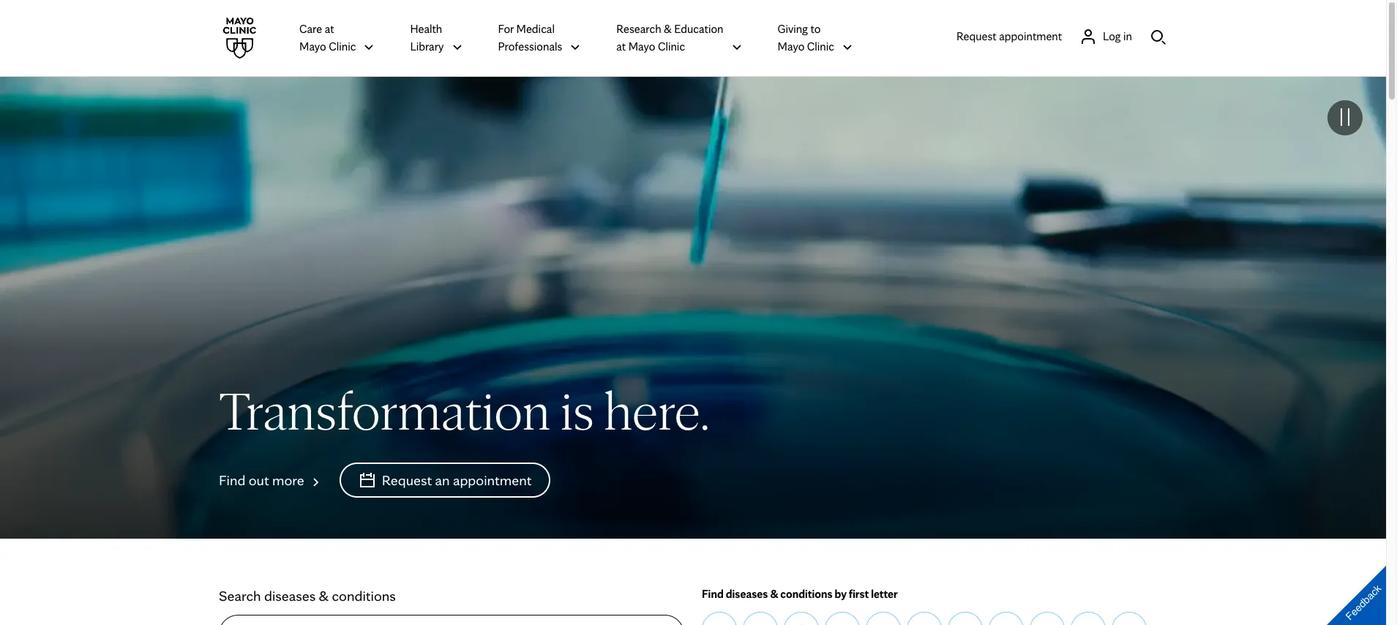Task type: locate. For each thing, give the bounding box(es) containing it.
find
[[219, 472, 246, 489], [702, 588, 724, 601]]

3 clinic from the left
[[808, 40, 835, 53]]

1 clinic from the left
[[329, 40, 356, 53]]

at down research
[[617, 40, 626, 53]]

2 diseases from the left
[[726, 588, 768, 601]]

mayo down giving
[[778, 40, 805, 53]]

0 horizontal spatial conditions
[[332, 588, 396, 605]]

& inside the research & education at mayo clinic
[[664, 22, 672, 36]]

mayo
[[300, 40, 326, 53], [629, 40, 656, 53], [778, 40, 805, 53]]

2 mayo from the left
[[629, 40, 656, 53]]

2 clinic from the left
[[658, 40, 685, 53]]

1 horizontal spatial at
[[617, 40, 626, 53]]

1 mayo from the left
[[300, 40, 326, 53]]

find diseases & conditions by first letter
[[702, 588, 898, 601]]

request appointment
[[957, 29, 1063, 43]]

at right care
[[325, 22, 334, 36]]

1 diseases from the left
[[264, 588, 316, 605]]

mayo down care
[[300, 40, 326, 53]]

care at mayo clinic button
[[300, 20, 375, 56]]

mayo inside the care at mayo clinic
[[300, 40, 326, 53]]

find inside text field
[[219, 472, 246, 489]]

for
[[498, 22, 514, 36]]

request inside text field
[[382, 472, 432, 489]]

search
[[219, 588, 261, 605]]

& for find diseases & conditions by first letter
[[771, 588, 779, 601]]

Request appointment text field
[[957, 27, 1063, 45]]

health
[[410, 22, 443, 36]]

1 vertical spatial appointment
[[453, 472, 532, 489]]

&
[[664, 22, 672, 36], [319, 588, 329, 605], [771, 588, 779, 601]]

mayo for giving to mayo clinic
[[778, 40, 805, 53]]

0 horizontal spatial mayo
[[300, 40, 326, 53]]

1 vertical spatial request
[[382, 472, 432, 489]]

1 horizontal spatial conditions
[[781, 588, 833, 601]]

0 horizontal spatial at
[[325, 22, 334, 36]]

1 horizontal spatial &
[[664, 22, 672, 36]]

find for find diseases & conditions by first letter
[[702, 588, 724, 601]]

diseases for search
[[264, 588, 316, 605]]

Search diseases & conditions text field
[[220, 616, 684, 625]]

clinic
[[329, 40, 356, 53], [658, 40, 685, 53], [808, 40, 835, 53]]

2 horizontal spatial mayo
[[778, 40, 805, 53]]

1 horizontal spatial find
[[702, 588, 724, 601]]

research & education at mayo clinic
[[617, 22, 724, 53]]

mayo for care at mayo clinic
[[300, 40, 326, 53]]

conditions
[[332, 588, 396, 605], [781, 588, 833, 601]]

2 horizontal spatial clinic
[[808, 40, 835, 53]]

1 vertical spatial at
[[617, 40, 626, 53]]

for medical professionals button
[[498, 20, 582, 56]]

at inside the care at mayo clinic
[[325, 22, 334, 36]]

clinic for giving to mayo clinic
[[808, 40, 835, 53]]

1 horizontal spatial clinic
[[658, 40, 685, 53]]

to
[[811, 22, 821, 36]]

mayo down research
[[629, 40, 656, 53]]

appointment inside text field
[[453, 472, 532, 489]]

health library
[[410, 22, 444, 53]]

1 horizontal spatial appointment
[[1000, 29, 1063, 43]]

care at mayo clinic
[[300, 22, 356, 53]]

conditions for find diseases & conditions by first letter
[[781, 588, 833, 601]]

clinic inside giving to mayo clinic
[[808, 40, 835, 53]]

0 horizontal spatial request
[[382, 472, 432, 489]]

1 horizontal spatial request
[[957, 29, 997, 43]]

find out more
[[219, 472, 304, 489]]

feedback button
[[1315, 554, 1398, 625]]

library
[[410, 40, 444, 53]]

0 horizontal spatial find
[[219, 472, 246, 489]]

Request an appointment text field
[[382, 470, 532, 491]]

clinic for care at mayo clinic
[[329, 40, 356, 53]]

clinic inside the care at mayo clinic
[[329, 40, 356, 53]]

diseases
[[264, 588, 316, 605], [726, 588, 768, 601]]

in
[[1124, 29, 1133, 43]]

request for request an appointment
[[382, 472, 432, 489]]

0 horizontal spatial appointment
[[453, 472, 532, 489]]

1 vertical spatial find
[[702, 588, 724, 601]]

0 vertical spatial find
[[219, 472, 246, 489]]

conditions for search diseases & conditions
[[332, 588, 396, 605]]

appointment
[[1000, 29, 1063, 43], [453, 472, 532, 489]]

find out more link
[[219, 470, 322, 491]]

professionals
[[498, 40, 563, 53]]

0 vertical spatial request
[[957, 29, 997, 43]]

at
[[325, 22, 334, 36], [617, 40, 626, 53]]

research
[[617, 22, 662, 36]]

3 mayo from the left
[[778, 40, 805, 53]]

2 conditions from the left
[[781, 588, 833, 601]]

2 horizontal spatial &
[[771, 588, 779, 601]]

here.
[[605, 377, 710, 443]]

research & education at mayo clinic button
[[617, 20, 743, 56]]

1 conditions from the left
[[332, 588, 396, 605]]

None text field
[[757, 621, 764, 625], [798, 621, 806, 625], [839, 621, 847, 625], [881, 621, 887, 625], [1126, 621, 1133, 625], [757, 621, 764, 625], [798, 621, 806, 625], [839, 621, 847, 625], [881, 621, 887, 625], [1126, 621, 1133, 625]]

mayo inside the research & education at mayo clinic
[[629, 40, 656, 53]]

at inside the research & education at mayo clinic
[[617, 40, 626, 53]]

mayo clinic home page image
[[219, 18, 260, 59]]

letter
[[872, 588, 898, 601]]

0 vertical spatial appointment
[[1000, 29, 1063, 43]]

1 horizontal spatial diseases
[[726, 588, 768, 601]]

None text field
[[962, 621, 970, 625]]

0 horizontal spatial &
[[319, 588, 329, 605]]

health library button
[[410, 20, 463, 56]]

log in
[[1104, 29, 1133, 43]]

log in link
[[1080, 27, 1133, 45]]

request
[[957, 29, 997, 43], [382, 472, 432, 489]]

1 horizontal spatial mayo
[[629, 40, 656, 53]]

request inside text field
[[957, 29, 997, 43]]

mayo inside giving to mayo clinic
[[778, 40, 805, 53]]

Find out more text field
[[219, 470, 304, 491]]

0 horizontal spatial clinic
[[329, 40, 356, 53]]

request an appointment
[[382, 472, 532, 489]]

0 horizontal spatial diseases
[[264, 588, 316, 605]]

request appointment link
[[957, 27, 1063, 45]]

0 vertical spatial at
[[325, 22, 334, 36]]

is
[[561, 377, 595, 443]]



Task type: vqa. For each thing, say whether or not it's contained in the screenshot.
text field
yes



Task type: describe. For each thing, give the bounding box(es) containing it.
first
[[849, 588, 869, 601]]

giving to mayo clinic
[[778, 22, 835, 53]]

feedback
[[1344, 583, 1384, 623]]

transformation
[[219, 377, 551, 443]]

education
[[675, 22, 724, 36]]

by
[[835, 588, 847, 601]]

find for find out more
[[219, 472, 246, 489]]

log
[[1104, 29, 1122, 43]]

an
[[435, 472, 450, 489]]

transformation is here.
[[219, 377, 710, 443]]

out
[[249, 472, 269, 489]]

search diseases & conditions
[[219, 588, 396, 605]]

care
[[300, 22, 322, 36]]

request for request appointment
[[957, 29, 997, 43]]

appointment inside text field
[[1000, 29, 1063, 43]]

giving to mayo clinic button
[[778, 20, 854, 56]]

for medical professionals
[[498, 22, 563, 53]]

clinic inside the research & education at mayo clinic
[[658, 40, 685, 53]]

Log in text field
[[1104, 27, 1133, 45]]

diseases for find
[[726, 588, 768, 601]]

giving
[[778, 22, 808, 36]]

& for search diseases & conditions
[[319, 588, 329, 605]]

request an appointment link
[[340, 463, 551, 498]]

more
[[272, 472, 304, 489]]

medical
[[517, 22, 555, 36]]



